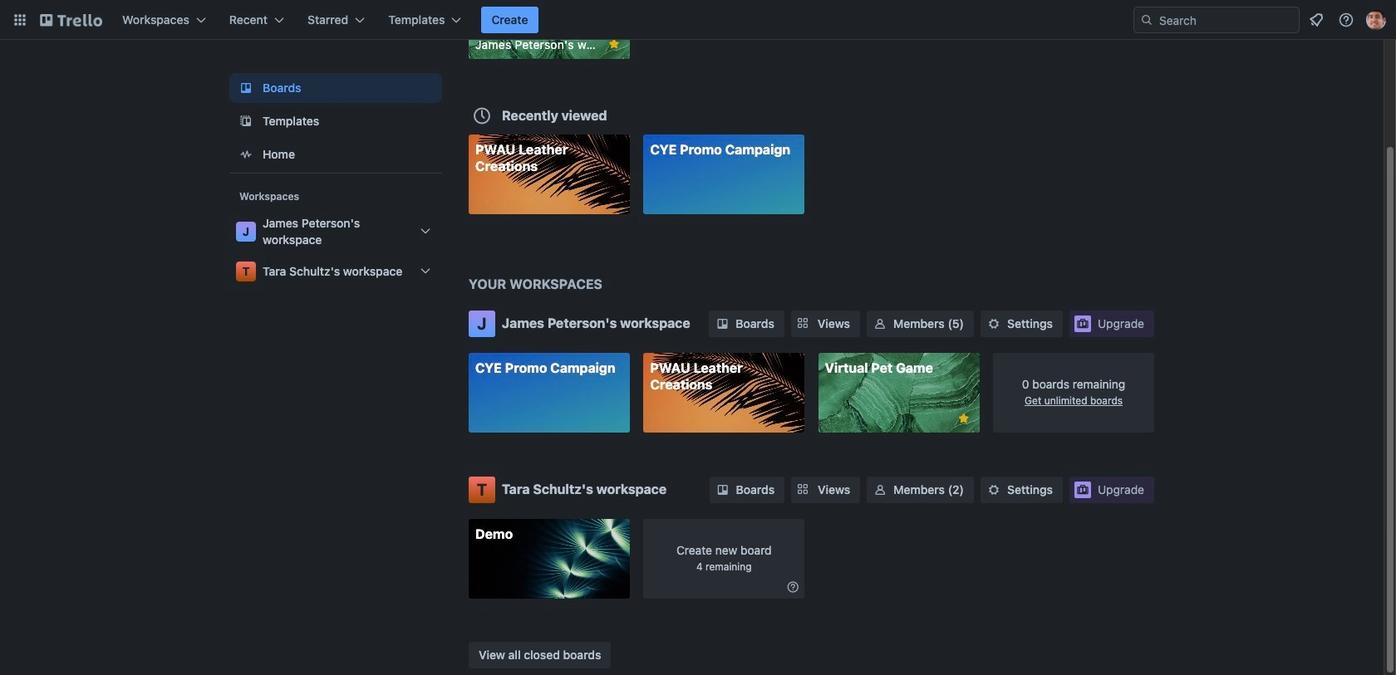 Task type: vqa. For each thing, say whether or not it's contained in the screenshot.
first sm icon from the top
yes



Task type: locate. For each thing, give the bounding box(es) containing it.
open information menu image
[[1338, 12, 1355, 28]]

home image
[[236, 145, 256, 165]]

sm image
[[872, 316, 888, 332], [986, 316, 1002, 332], [986, 482, 1002, 498], [785, 579, 801, 596]]

sm image
[[714, 316, 731, 332], [714, 482, 731, 498], [872, 482, 889, 498]]

0 notifications image
[[1307, 10, 1326, 30]]

james peterson (jamespeterson93) image
[[1366, 10, 1386, 30]]

board image
[[236, 78, 256, 98]]

back to home image
[[40, 7, 102, 33]]

click to unstar this board. it will be removed from your starred list. image
[[607, 37, 622, 52]]



Task type: describe. For each thing, give the bounding box(es) containing it.
search image
[[1140, 13, 1154, 27]]

primary element
[[0, 0, 1396, 40]]

Search field
[[1134, 7, 1300, 33]]

template board image
[[236, 111, 256, 131]]



